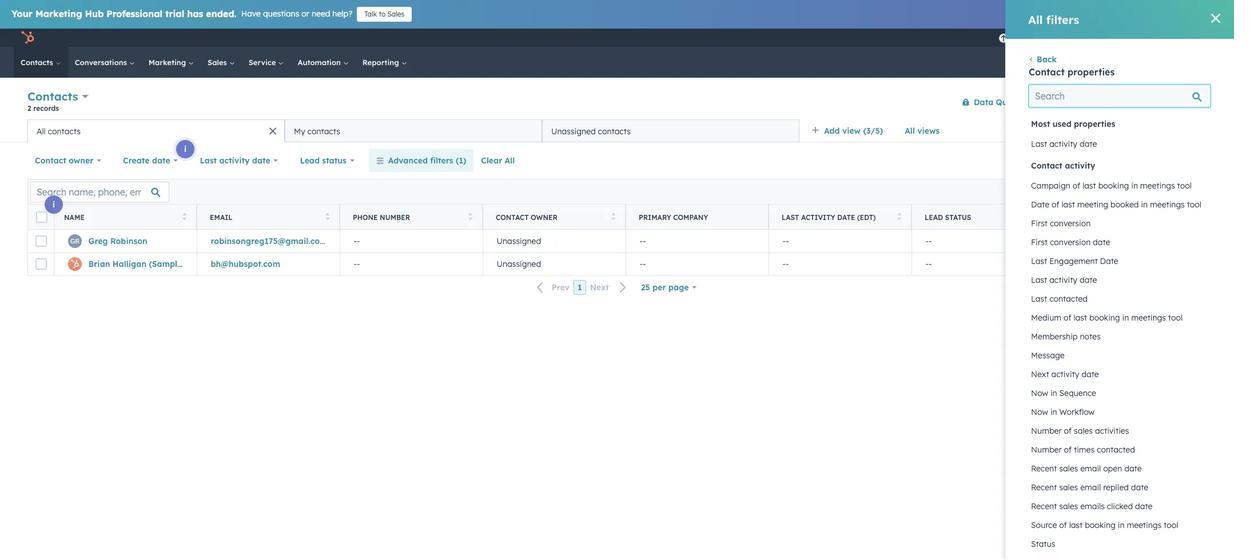 Task type: describe. For each thing, give the bounding box(es) containing it.
press to sort. image for email
[[325, 212, 329, 220]]

calling icon button
[[1054, 30, 1074, 45]]

all inside button
[[505, 156, 515, 166]]

create for create date (edt)
[[1068, 213, 1094, 222]]

tool for campaign of last booking in meetings tool
[[1177, 181, 1192, 191]]

1 press to sort. element from the left
[[182, 212, 186, 222]]

upgrade image
[[998, 34, 1009, 44]]

in up now in workflow
[[1051, 388, 1057, 399]]

advanced
[[388, 156, 428, 166]]

last activity date inside popup button
[[200, 156, 270, 166]]

to
[[379, 10, 386, 18]]

columns
[[1170, 187, 1196, 196]]

reporting link
[[356, 47, 414, 78]]

now for now in workflow
[[1031, 407, 1048, 417]]

sales link
[[201, 47, 242, 78]]

hubspot link
[[14, 31, 43, 45]]

clear all button
[[474, 149, 522, 172]]

music button
[[1163, 29, 1219, 47]]

upgrade
[[1011, 34, 1043, 43]]

date inside create date popup button
[[152, 156, 170, 166]]

robinson
[[110, 236, 147, 246]]

last activity date (edt)
[[782, 213, 876, 222]]

press to sort. image for lead status
[[1040, 212, 1044, 220]]

last activity date button
[[192, 149, 286, 172]]

email for replied
[[1080, 483, 1101, 493]]

phone
[[353, 213, 378, 222]]

campaign
[[1031, 181, 1070, 191]]

help image
[[1107, 34, 1117, 44]]

press to sort. element for email
[[325, 212, 329, 222]]

create date
[[123, 156, 170, 166]]

my contacts
[[294, 126, 340, 136]]

press to sort. image for last activity date (edt)
[[897, 212, 901, 220]]

activity
[[801, 213, 835, 222]]

contacts inside popup button
[[27, 89, 78, 104]]

contact owner button
[[27, 149, 109, 172]]

now in sequence
[[1031, 388, 1096, 399]]

last inside popup button
[[200, 156, 217, 166]]

i for rightmost i "button"
[[1089, 106, 1091, 117]]

medium
[[1031, 313, 1061, 323]]

last for campaign
[[1083, 181, 1096, 191]]

Search name, phone, email addresses, or company search field
[[30, 182, 169, 202]]

last for last engagement date button
[[1031, 256, 1047, 266]]

greg robinson
[[88, 236, 147, 246]]

date of last meeting booked in meetings tool
[[1031, 200, 1201, 210]]

last for source
[[1069, 520, 1083, 531]]

music
[[1182, 33, 1202, 42]]

actions button
[[1033, 93, 1083, 111]]

number for number of times contacted
[[1031, 445, 1062, 455]]

press to sort. element for phone number
[[468, 212, 472, 222]]

0 horizontal spatial i button
[[45, 196, 63, 214]]

filters for all
[[1046, 12, 1079, 27]]

campaign of last booking in meetings tool
[[1031, 181, 1192, 191]]

your
[[11, 8, 32, 19]]

filters for advanced
[[430, 156, 453, 166]]

hubspot image
[[21, 31, 34, 45]]

reporting
[[362, 58, 401, 67]]

press to sort. element for lead status
[[1040, 212, 1044, 222]]

date inside the recent sales email replied date button
[[1131, 483, 1148, 493]]

talk to sales
[[364, 10, 405, 18]]

i for left i "button"
[[53, 200, 55, 210]]

membership notes button
[[1029, 328, 1211, 347]]

recent sales emails clicked date
[[1031, 502, 1153, 512]]

all for all views
[[905, 126, 915, 136]]

recent for recent sales emails clicked date
[[1031, 502, 1057, 512]]

service link
[[242, 47, 291, 78]]

last for medium
[[1074, 313, 1087, 323]]

first for first conversion date
[[1031, 237, 1048, 248]]

halligan
[[113, 259, 146, 269]]

primary company
[[639, 213, 708, 222]]

tool inside button
[[1187, 200, 1201, 210]]

your marketing hub professional trial has ended. have questions or need help?
[[11, 8, 352, 19]]

25 per page
[[641, 283, 689, 293]]

open
[[1103, 464, 1122, 474]]

in down recent sales emails clicked date button
[[1118, 520, 1125, 531]]

in inside button
[[1141, 200, 1148, 210]]

number of sales activities
[[1031, 426, 1129, 436]]

back button
[[1028, 54, 1057, 65]]

recent sales email replied date
[[1031, 483, 1148, 493]]

of for date of last meeting booked in meetings tool
[[1052, 200, 1059, 210]]

talk to sales button
[[357, 7, 412, 22]]

last contacted
[[1031, 294, 1088, 304]]

last engagement date
[[1031, 256, 1118, 266]]

all filters
[[1028, 12, 1079, 27]]

2 last activity date button from the top
[[1029, 271, 1211, 290]]

contacts link
[[14, 47, 68, 78]]

need
[[312, 9, 330, 19]]

back
[[1037, 54, 1057, 65]]

recent for recent sales email open date
[[1031, 464, 1057, 474]]

all for all contacts
[[37, 126, 46, 136]]

edit columns
[[1155, 187, 1196, 196]]

pagination navigation
[[530, 280, 634, 295]]

sales for replied
[[1059, 483, 1078, 493]]

greg
[[88, 236, 108, 246]]

robinsongreg175@gmail.com
[[211, 236, 327, 246]]

automation link
[[291, 47, 356, 78]]

2 records
[[27, 104, 59, 113]]

meetings for medium of last booking in meetings tool
[[1131, 313, 1166, 323]]

in up booked
[[1131, 181, 1138, 191]]

date down date of last meeting booked in meetings tool
[[1096, 213, 1114, 222]]

my contacts button
[[285, 120, 542, 142]]

per
[[653, 283, 666, 293]]

source of last booking in meetings tool
[[1031, 520, 1178, 531]]

contact owner inside popup button
[[35, 156, 93, 166]]

now in workflow button
[[1029, 403, 1211, 422]]

view
[[842, 126, 861, 136]]

clear
[[481, 156, 502, 166]]

meetings for source of last booking in meetings tool
[[1127, 520, 1162, 531]]

number of sales activities button
[[1029, 422, 1211, 441]]

press to sort. image for contact owner
[[611, 212, 615, 220]]

now in workflow
[[1031, 407, 1095, 417]]

unassigned button for bh@hubspot.com
[[483, 253, 626, 276]]

last for 2nd last activity date button from the top
[[1031, 275, 1047, 285]]

recent sales email open date
[[1031, 464, 1142, 474]]

questions
[[263, 9, 299, 19]]

status button
[[1029, 535, 1211, 554]]

activities
[[1095, 426, 1129, 436]]

conversion for first conversion date
[[1050, 237, 1091, 248]]

booked
[[1111, 200, 1139, 210]]

contacted inside number of times contacted button
[[1097, 445, 1135, 455]]

sales for open
[[1059, 464, 1078, 474]]

activity inside last activity date popup button
[[219, 156, 250, 166]]

times
[[1074, 445, 1095, 455]]

calling icon image
[[1059, 33, 1069, 43]]

number for number of sales activities
[[1031, 426, 1062, 436]]

marketing link
[[142, 47, 201, 78]]

data quality
[[974, 97, 1025, 107]]

lead status button
[[292, 149, 362, 172]]

of for medium of last booking in meetings tool
[[1064, 313, 1071, 323]]

last activity date for 2nd last activity date button from the top
[[1031, 275, 1097, 285]]

press to sort. image for phone number
[[468, 212, 472, 220]]

contacts for my contacts
[[307, 126, 340, 136]]

prev button
[[530, 280, 574, 295]]

first conversion date button
[[1029, 233, 1211, 252]]

press to sort. element for contact owner
[[611, 212, 615, 222]]

robinsongreg175@gmail.com button
[[197, 230, 340, 253]]

help button
[[1102, 29, 1122, 47]]

(1)
[[456, 156, 466, 166]]

24,
[[1084, 236, 1095, 246]]



Task type: vqa. For each thing, say whether or not it's contained in the screenshot.
the 'booked'
yes



Task type: locate. For each thing, give the bounding box(es) containing it.
meetings right the export
[[1140, 181, 1175, 191]]

2 vertical spatial unassigned
[[497, 259, 541, 269]]

1 vertical spatial first
[[1031, 237, 1048, 248]]

last inside button
[[1031, 294, 1047, 304]]

1 horizontal spatial status
[[1031, 539, 1055, 550]]

tool for medium of last booking in meetings tool
[[1168, 313, 1183, 323]]

unassigned contacts
[[551, 126, 631, 136]]

contacts down records
[[48, 126, 81, 136]]

1
[[578, 283, 582, 293]]

1 now from the top
[[1031, 388, 1048, 399]]

filters up 'calling icon' dropdown button
[[1046, 12, 1079, 27]]

all views link
[[897, 120, 947, 142]]

help?
[[332, 9, 352, 19]]

sales left service
[[208, 58, 229, 67]]

0 horizontal spatial marketing
[[35, 8, 82, 19]]

clear all
[[481, 156, 515, 166]]

number right phone
[[380, 213, 410, 222]]

trial
[[165, 8, 184, 19]]

2 vertical spatial recent
[[1031, 502, 1057, 512]]

i button left name
[[45, 196, 63, 214]]

0 vertical spatial now
[[1031, 388, 1048, 399]]

campaign of last booking in meetings tool button
[[1029, 177, 1211, 196]]

meetings for campaign of last booking in meetings tool
[[1140, 181, 1175, 191]]

brian halligan (sample contact) link
[[88, 259, 219, 269]]

all inside button
[[37, 126, 46, 136]]

1 horizontal spatial create
[[1068, 213, 1094, 222]]

next down message
[[1031, 369, 1049, 380]]

0 vertical spatial number
[[380, 213, 410, 222]]

email inside recent sales email open date button
[[1080, 464, 1101, 474]]

i down contact owner popup button
[[53, 200, 55, 210]]

unassigned for robinsongreg175@gmail.com
[[497, 236, 541, 246]]

press to sort. image
[[182, 212, 186, 220], [611, 212, 615, 220], [1040, 212, 1044, 220]]

page
[[668, 283, 689, 293]]

2023
[[1098, 236, 1116, 246], [1097, 259, 1115, 269]]

greg robinson image
[[1169, 33, 1180, 43]]

create for create contact
[[1149, 98, 1170, 106]]

2 vertical spatial i button
[[45, 196, 63, 214]]

or
[[302, 9, 309, 19]]

last activity date button down "sep 21, 2023"
[[1029, 271, 1211, 290]]

0 horizontal spatial i
[[53, 200, 55, 210]]

primary company column header
[[626, 205, 769, 230]]

1 vertical spatial marketing
[[149, 58, 188, 67]]

1 vertical spatial properties
[[1074, 119, 1115, 129]]

actions
[[1043, 98, 1066, 106]]

email up recent sales emails clicked date
[[1080, 483, 1101, 493]]

properties down import button
[[1074, 119, 1115, 129]]

date inside last activity date popup button
[[252, 156, 270, 166]]

i button left import
[[1081, 102, 1099, 121]]

sales left the emails
[[1059, 502, 1078, 512]]

0 vertical spatial first
[[1031, 218, 1048, 229]]

workflow
[[1059, 407, 1095, 417]]

0 vertical spatial recent
[[1031, 464, 1057, 474]]

all for all filters
[[1028, 12, 1043, 27]]

2 horizontal spatial i
[[1089, 106, 1091, 117]]

contacted down 'number of sales activities' button
[[1097, 445, 1135, 455]]

all left the views
[[905, 126, 915, 136]]

(edt) down booked
[[1116, 213, 1135, 222]]

i up most used properties
[[1089, 106, 1091, 117]]

2 horizontal spatial press to sort. image
[[1040, 212, 1044, 220]]

1 vertical spatial i button
[[176, 140, 194, 158]]

last
[[1031, 139, 1047, 149], [200, 156, 217, 166], [782, 213, 799, 222], [1031, 256, 1047, 266], [1031, 275, 1047, 285], [1031, 294, 1047, 304]]

0 vertical spatial create
[[1149, 98, 1170, 106]]

i for the middle i "button"
[[184, 144, 186, 154]]

0 vertical spatial i button
[[1081, 102, 1099, 121]]

number down now in workflow
[[1031, 426, 1062, 436]]

2 unassigned button from the top
[[483, 253, 626, 276]]

contacts right my
[[307, 126, 340, 136]]

meetings down edit
[[1150, 200, 1185, 210]]

3 press to sort. image from the left
[[1040, 212, 1044, 220]]

last down recent sales emails clicked date
[[1069, 520, 1083, 531]]

date inside the first conversion date button
[[1093, 237, 1110, 248]]

advanced filters (1)
[[388, 156, 466, 166]]

0 horizontal spatial contacted
[[1049, 294, 1088, 304]]

0 horizontal spatial lead
[[300, 156, 320, 166]]

greg robinson link
[[88, 236, 147, 246]]

1 vertical spatial last activity date button
[[1029, 271, 1211, 290]]

name
[[64, 213, 85, 222]]

next inside next button
[[590, 283, 609, 293]]

booking for medium
[[1089, 313, 1120, 323]]

1 vertical spatial now
[[1031, 407, 1048, 417]]

notifications image
[[1145, 34, 1156, 44]]

0 horizontal spatial owner
[[69, 156, 93, 166]]

email inside the recent sales email replied date button
[[1080, 483, 1101, 493]]

next inside next activity date button
[[1031, 369, 1049, 380]]

unassigned for bh@hubspot.com
[[497, 259, 541, 269]]

0 vertical spatial email
[[1080, 464, 1101, 474]]

1 vertical spatial 2023
[[1097, 259, 1115, 269]]

last inside source of last booking in meetings tool button
[[1069, 520, 1083, 531]]

0 vertical spatial contact owner
[[35, 156, 93, 166]]

of up membership notes
[[1064, 313, 1071, 323]]

6 press to sort. element from the left
[[1040, 212, 1044, 222]]

2 horizontal spatial create
[[1149, 98, 1170, 106]]

lead for lead status
[[300, 156, 320, 166]]

1 last activity date button from the top
[[1029, 135, 1211, 154]]

first down first conversion
[[1031, 237, 1048, 248]]

in down last contacted button
[[1122, 313, 1129, 323]]

row group
[[1029, 112, 1211, 560]]

press to sort. element for last activity date (edt)
[[897, 212, 901, 222]]

menu containing music
[[990, 29, 1220, 47]]

last for last contacted button
[[1031, 294, 1047, 304]]

conversion up oct in the right of the page
[[1050, 218, 1091, 229]]

filters inside button
[[430, 156, 453, 166]]

0 vertical spatial filters
[[1046, 12, 1079, 27]]

1 horizontal spatial press to sort. image
[[611, 212, 615, 220]]

2 contacts from the left
[[307, 126, 340, 136]]

recent for recent sales email replied date
[[1031, 483, 1057, 493]]

membership
[[1031, 332, 1078, 342]]

4 press to sort. element from the left
[[611, 212, 615, 222]]

1 vertical spatial i
[[184, 144, 186, 154]]

1 unassigned button from the top
[[483, 230, 626, 253]]

i
[[1089, 106, 1091, 117], [184, 144, 186, 154], [53, 200, 55, 210]]

marketing left hub
[[35, 8, 82, 19]]

0 vertical spatial last activity date
[[1031, 139, 1097, 149]]

1 horizontal spatial sales
[[387, 10, 405, 18]]

sales right to
[[387, 10, 405, 18]]

2
[[27, 104, 31, 113]]

0 horizontal spatial (edt)
[[857, 213, 876, 222]]

of down campaign
[[1052, 200, 1059, 210]]

lead status
[[300, 156, 347, 166]]

0 vertical spatial 2023
[[1098, 236, 1116, 246]]

sales up "number of times contacted"
[[1074, 426, 1093, 436]]

1 vertical spatial contacts
[[27, 89, 78, 104]]

booking for source
[[1085, 520, 1116, 531]]

1 conversion from the top
[[1050, 218, 1091, 229]]

1 horizontal spatial contacted
[[1097, 445, 1135, 455]]

3 contacts from the left
[[598, 126, 631, 136]]

status
[[945, 213, 971, 222], [1031, 539, 1055, 550]]

last activity date for 2nd last activity date button from the bottom of the page
[[1031, 139, 1097, 149]]

email up recent sales email replied date
[[1080, 464, 1101, 474]]

3 recent from the top
[[1031, 502, 1057, 512]]

1 press to sort. image from the left
[[325, 212, 329, 220]]

(sample
[[149, 259, 182, 269]]

sales inside button
[[387, 10, 405, 18]]

contacts inside button
[[48, 126, 81, 136]]

0 vertical spatial status
[[945, 213, 971, 222]]

last activity date button up campaign of last booking in meetings tool button
[[1029, 135, 1211, 154]]

filters left (1)
[[430, 156, 453, 166]]

5 press to sort. element from the left
[[897, 212, 901, 222]]

emails
[[1080, 502, 1105, 512]]

now in sequence button
[[1029, 384, 1211, 403]]

settings link
[[1124, 32, 1139, 44]]

3 press to sort. image from the left
[[897, 212, 901, 220]]

2 vertical spatial booking
[[1085, 520, 1116, 531]]

1 vertical spatial conversion
[[1050, 237, 1091, 248]]

next button
[[586, 280, 634, 295]]

press to sort. image left email on the left top
[[182, 212, 186, 220]]

1 vertical spatial last activity date
[[200, 156, 270, 166]]

1 vertical spatial sales
[[208, 58, 229, 67]]

contact owner
[[35, 156, 93, 166], [496, 213, 558, 222]]

0 horizontal spatial sales
[[208, 58, 229, 67]]

last inside 'medium of last booking in meetings tool' button
[[1074, 313, 1087, 323]]

contacted up medium
[[1049, 294, 1088, 304]]

contacts for all contacts
[[48, 126, 81, 136]]

views
[[917, 126, 940, 136]]

all down '2 records'
[[37, 126, 46, 136]]

1 email from the top
[[1080, 464, 1101, 474]]

sales inside recent sales email open date button
[[1059, 464, 1078, 474]]

last up first conversion
[[1062, 200, 1075, 210]]

activity inside next activity date button
[[1051, 369, 1079, 380]]

sales
[[387, 10, 405, 18], [208, 58, 229, 67]]

0 horizontal spatial filters
[[430, 156, 453, 166]]

contact inside popup button
[[35, 156, 66, 166]]

2 horizontal spatial i button
[[1081, 102, 1099, 121]]

(3/5)
[[863, 126, 883, 136]]

of for campaign of last booking in meetings tool
[[1073, 181, 1080, 191]]

25 per page button
[[634, 276, 704, 299]]

-- button
[[340, 230, 483, 253], [912, 230, 1055, 253], [340, 253, 483, 276], [912, 253, 1055, 276]]

1 vertical spatial booking
[[1089, 313, 1120, 323]]

2 (edt) from the left
[[1116, 213, 1135, 222]]

1 contacts from the left
[[48, 126, 81, 136]]

in right booked
[[1141, 200, 1148, 210]]

last engagement date button
[[1029, 252, 1211, 271]]

contact inside row group
[[1031, 161, 1062, 171]]

date inside next activity date button
[[1082, 369, 1099, 380]]

create inside button
[[1149, 98, 1170, 106]]

1 horizontal spatial contacts
[[307, 126, 340, 136]]

press to sort. element
[[182, 212, 186, 222], [325, 212, 329, 222], [468, 212, 472, 222], [611, 212, 615, 222], [897, 212, 901, 222], [1040, 212, 1044, 222]]

i button right create date
[[176, 140, 194, 158]]

0 vertical spatial contacted
[[1049, 294, 1088, 304]]

0 vertical spatial contacts
[[21, 58, 55, 67]]

meeting
[[1077, 200, 1108, 210]]

company
[[673, 213, 708, 222]]

create for create date
[[123, 156, 150, 166]]

next for next
[[590, 283, 609, 293]]

of for number of sales activities
[[1064, 426, 1072, 436]]

booking
[[1098, 181, 1129, 191], [1089, 313, 1120, 323], [1085, 520, 1116, 531]]

press to sort. image
[[325, 212, 329, 220], [468, 212, 472, 220], [897, 212, 901, 220]]

0 horizontal spatial contact owner
[[35, 156, 93, 166]]

(edt) right activity at the top of page
[[857, 213, 876, 222]]

booking for campaign
[[1098, 181, 1129, 191]]

contact
[[1029, 66, 1065, 78], [35, 156, 66, 166], [1031, 161, 1062, 171], [496, 213, 529, 222]]

recent sales emails clicked date button
[[1029, 498, 1211, 517]]

contacted
[[1049, 294, 1088, 304], [1097, 445, 1135, 455]]

contacts
[[48, 126, 81, 136], [307, 126, 340, 136], [598, 126, 631, 136]]

recent inside button
[[1031, 502, 1057, 512]]

status inside button
[[1031, 539, 1055, 550]]

1 vertical spatial unassigned
[[497, 236, 541, 246]]

1 horizontal spatial (edt)
[[1116, 213, 1135, 222]]

talk
[[364, 10, 377, 18]]

0 vertical spatial i
[[1089, 106, 1091, 117]]

next right 1 button
[[590, 283, 609, 293]]

hub
[[85, 8, 104, 19]]

booking down the emails
[[1085, 520, 1116, 531]]

2 now from the top
[[1031, 407, 1048, 417]]

sales down "number of times contacted"
[[1059, 464, 1078, 474]]

date inside recent sales email open date button
[[1124, 464, 1142, 474]]

0 vertical spatial booking
[[1098, 181, 1129, 191]]

brian halligan (sample contact)
[[88, 259, 219, 269]]

1 vertical spatial email
[[1080, 483, 1101, 493]]

2023 for oct 24, 2023
[[1098, 236, 1116, 246]]

2023 for sep 21, 2023
[[1097, 259, 1115, 269]]

2 email from the top
[[1080, 483, 1101, 493]]

0 vertical spatial sales
[[387, 10, 405, 18]]

0 vertical spatial properties
[[1067, 66, 1115, 78]]

unassigned button for robinsongreg175@gmail.com
[[483, 230, 626, 253]]

create inside popup button
[[123, 156, 150, 166]]

sales down the recent sales email open date
[[1059, 483, 1078, 493]]

--
[[354, 236, 360, 246], [640, 236, 646, 246], [783, 236, 789, 246], [926, 236, 932, 246], [354, 259, 360, 269], [640, 259, 646, 269], [783, 259, 789, 269], [926, 259, 932, 269]]

2 vertical spatial create
[[1068, 213, 1094, 222]]

contacts down contacts banner
[[598, 126, 631, 136]]

have
[[241, 9, 261, 19]]

create date (edt)
[[1068, 213, 1135, 222]]

export
[[1112, 187, 1133, 196]]

create contact button
[[1139, 93, 1207, 111]]

2 horizontal spatial press to sort. image
[[897, 212, 901, 220]]

1 horizontal spatial contact owner
[[496, 213, 558, 222]]

marketing down trial
[[149, 58, 188, 67]]

last for date
[[1062, 200, 1075, 210]]

contacts down hubspot link
[[21, 58, 55, 67]]

sales for clicked
[[1059, 502, 1078, 512]]

0 vertical spatial unassigned
[[551, 126, 596, 136]]

of right source
[[1059, 520, 1067, 531]]

date right activity at the top of page
[[837, 213, 855, 222]]

1 horizontal spatial i button
[[176, 140, 194, 158]]

2 press to sort. element from the left
[[325, 212, 329, 222]]

1 vertical spatial filters
[[430, 156, 453, 166]]

unassigned contacts button
[[542, 120, 799, 142]]

0 vertical spatial next
[[590, 283, 609, 293]]

press to sort. image left primary
[[611, 212, 615, 220]]

2 press to sort. image from the left
[[611, 212, 615, 220]]

now for now in sequence
[[1031, 388, 1048, 399]]

sales inside recent sales emails clicked date button
[[1059, 502, 1078, 512]]

2 conversion from the top
[[1050, 237, 1091, 248]]

0 horizontal spatial press to sort. image
[[182, 212, 186, 220]]

last up meeting
[[1083, 181, 1096, 191]]

marketplaces button
[[1076, 29, 1100, 47]]

first conversion
[[1031, 218, 1091, 229]]

2 vertical spatial number
[[1031, 445, 1062, 455]]

phone number
[[353, 213, 410, 222]]

1 horizontal spatial owner
[[531, 213, 558, 222]]

0 vertical spatial owner
[[69, 156, 93, 166]]

create down meeting
[[1068, 213, 1094, 222]]

2 horizontal spatial contacts
[[598, 126, 631, 136]]

press to sort. image down campaign
[[1040, 212, 1044, 220]]

2 recent from the top
[[1031, 483, 1057, 493]]

1 horizontal spatial marketing
[[149, 58, 188, 67]]

of for source of last booking in meetings tool
[[1059, 520, 1067, 531]]

message button
[[1029, 347, 1211, 366]]

notes
[[1080, 332, 1101, 342]]

menu item
[[1051, 29, 1053, 47]]

first conversion button
[[1029, 214, 1211, 234]]

-
[[354, 236, 357, 246], [357, 236, 360, 246], [640, 236, 643, 246], [643, 236, 646, 246], [783, 236, 786, 246], [786, 236, 789, 246], [926, 236, 929, 246], [929, 236, 932, 246], [354, 259, 357, 269], [357, 259, 360, 269], [640, 259, 643, 269], [643, 259, 646, 269], [783, 259, 786, 269], [786, 259, 789, 269], [926, 259, 929, 269], [929, 259, 932, 269]]

first for first conversion
[[1031, 218, 1048, 229]]

of down now in workflow
[[1064, 426, 1072, 436]]

2 first from the top
[[1031, 237, 1048, 248]]

date inside button
[[1100, 256, 1118, 266]]

2023 right 21,
[[1097, 259, 1115, 269]]

booking down last contacted button
[[1089, 313, 1120, 323]]

3 press to sort. element from the left
[[468, 212, 472, 222]]

2023 right 24,
[[1098, 236, 1116, 246]]

contacted inside last contacted button
[[1049, 294, 1088, 304]]

bh@hubspot.com button
[[197, 253, 340, 276]]

properties down marketplaces icon
[[1067, 66, 1115, 78]]

marketplaces image
[[1083, 34, 1093, 44]]

1 horizontal spatial lead
[[925, 213, 943, 222]]

professional
[[107, 8, 163, 19]]

contact)
[[184, 259, 219, 269]]

1 press to sort. image from the left
[[182, 212, 186, 220]]

1 vertical spatial status
[[1031, 539, 1055, 550]]

1 vertical spatial contacted
[[1097, 445, 1135, 455]]

i down all contacts button
[[184, 144, 186, 154]]

now up now in workflow
[[1031, 388, 1048, 399]]

row group containing most used properties
[[1029, 112, 1211, 560]]

number inside button
[[1031, 426, 1062, 436]]

create down all contacts button
[[123, 156, 150, 166]]

all right clear
[[505, 156, 515, 166]]

lead status
[[925, 213, 971, 222]]

unassigned
[[551, 126, 596, 136], [497, 236, 541, 246], [497, 259, 541, 269]]

conversion for first conversion
[[1050, 218, 1091, 229]]

1 vertical spatial next
[[1031, 369, 1049, 380]]

Search search field
[[1029, 85, 1211, 108]]

0 vertical spatial marketing
[[35, 8, 82, 19]]

number inside button
[[1031, 445, 1062, 455]]

menu
[[990, 29, 1220, 47]]

first up first conversion date
[[1031, 218, 1048, 229]]

0 vertical spatial conversion
[[1050, 218, 1091, 229]]

1 horizontal spatial press to sort. image
[[468, 212, 472, 220]]

filters
[[1046, 12, 1079, 27], [430, 156, 453, 166]]

contacts up records
[[27, 89, 78, 104]]

last activity date
[[1031, 139, 1097, 149], [200, 156, 270, 166], [1031, 275, 1097, 285]]

all contacts button
[[27, 120, 285, 142]]

1 vertical spatial owner
[[531, 213, 558, 222]]

oct
[[1069, 236, 1082, 246]]

0 horizontal spatial create
[[123, 156, 150, 166]]

add view (3/5)
[[824, 126, 883, 136]]

number left times
[[1031, 445, 1062, 455]]

1 vertical spatial number
[[1031, 426, 1062, 436]]

contacts banner
[[27, 87, 1207, 120]]

advanced filters (1) button
[[369, 149, 474, 172]]

last up notes
[[1074, 313, 1087, 323]]

settings image
[[1126, 33, 1137, 44]]

in down the now in sequence
[[1051, 407, 1057, 417]]

1 button
[[574, 280, 586, 295]]

last inside the date of last meeting booked in meetings tool button
[[1062, 200, 1075, 210]]

25
[[641, 283, 650, 293]]

replied
[[1103, 483, 1129, 493]]

all up upgrade
[[1028, 12, 1043, 27]]

contacts for unassigned contacts
[[598, 126, 631, 136]]

conversion up engagement
[[1050, 237, 1091, 248]]

date right 21,
[[1100, 256, 1118, 266]]

next activity date button
[[1029, 365, 1211, 385]]

of
[[1073, 181, 1080, 191], [1052, 200, 1059, 210], [1064, 313, 1071, 323], [1064, 426, 1072, 436], [1064, 445, 1072, 455], [1059, 520, 1067, 531]]

sales inside 'number of sales activities' button
[[1074, 426, 1093, 436]]

2 vertical spatial i
[[53, 200, 55, 210]]

1 vertical spatial contact owner
[[496, 213, 558, 222]]

source
[[1031, 520, 1057, 531]]

sales inside the recent sales email replied date button
[[1059, 483, 1078, 493]]

meetings down last contacted button
[[1131, 313, 1166, 323]]

next for next activity date
[[1031, 369, 1049, 380]]

close image
[[1207, 10, 1216, 19], [1211, 14, 1220, 23]]

all views
[[905, 126, 940, 136]]

date
[[1080, 139, 1097, 149], [152, 156, 170, 166], [252, 156, 270, 166], [1093, 237, 1110, 248], [1080, 275, 1097, 285], [1082, 369, 1099, 380], [1124, 464, 1142, 474], [1131, 483, 1148, 493], [1135, 502, 1153, 512]]

date inside button
[[1031, 200, 1049, 210]]

first conversion date
[[1031, 237, 1110, 248]]

2 press to sort. image from the left
[[468, 212, 472, 220]]

0 vertical spatial lead
[[300, 156, 320, 166]]

booking up date of last meeting booked in meetings tool
[[1098, 181, 1129, 191]]

Search HubSpot search field
[[1073, 53, 1214, 72]]

2 vertical spatial last activity date
[[1031, 275, 1097, 285]]

1 vertical spatial create
[[123, 156, 150, 166]]

date inside recent sales emails clicked date button
[[1135, 502, 1153, 512]]

of for number of times contacted
[[1064, 445, 1072, 455]]

1 horizontal spatial i
[[184, 144, 186, 154]]

1 vertical spatial recent
[[1031, 483, 1057, 493]]

create
[[1149, 98, 1170, 106], [123, 156, 150, 166], [1068, 213, 1094, 222]]

1 first from the top
[[1031, 218, 1048, 229]]

of down contact activity
[[1073, 181, 1080, 191]]

lead inside lead status popup button
[[300, 156, 320, 166]]

of left times
[[1064, 445, 1072, 455]]

0 horizontal spatial status
[[945, 213, 971, 222]]

sales
[[1074, 426, 1093, 436], [1059, 464, 1078, 474], [1059, 483, 1078, 493], [1059, 502, 1078, 512]]

date down campaign
[[1031, 200, 1049, 210]]

1 horizontal spatial next
[[1031, 369, 1049, 380]]

1 recent from the top
[[1031, 464, 1057, 474]]

recent sales email replied date button
[[1029, 479, 1211, 498]]

medium of last booking in meetings tool
[[1031, 313, 1183, 323]]

recent sales email open date button
[[1029, 460, 1211, 479]]

oct 24, 2023
[[1069, 236, 1116, 246]]

tool for source of last booking in meetings tool
[[1164, 520, 1178, 531]]

1 vertical spatial lead
[[925, 213, 943, 222]]

last for 2nd last activity date button from the bottom of the page
[[1031, 139, 1047, 149]]

0 horizontal spatial press to sort. image
[[325, 212, 329, 220]]

0 vertical spatial last activity date button
[[1029, 135, 1211, 154]]

medium of last booking in meetings tool button
[[1029, 309, 1211, 328]]

0 horizontal spatial contacts
[[48, 126, 81, 136]]

owner inside popup button
[[69, 156, 93, 166]]

email for open
[[1080, 464, 1101, 474]]

now down the now in sequence
[[1031, 407, 1048, 417]]

1 horizontal spatial filters
[[1046, 12, 1079, 27]]

last inside campaign of last booking in meetings tool button
[[1083, 181, 1096, 191]]

meetings inside button
[[1150, 200, 1185, 210]]

export button
[[1104, 184, 1141, 199]]

0 horizontal spatial next
[[590, 283, 609, 293]]

lead for lead status
[[925, 213, 943, 222]]

1 (edt) from the left
[[857, 213, 876, 222]]

meetings down recent sales emails clicked date button
[[1127, 520, 1162, 531]]

create left the contact at top right
[[1149, 98, 1170, 106]]



